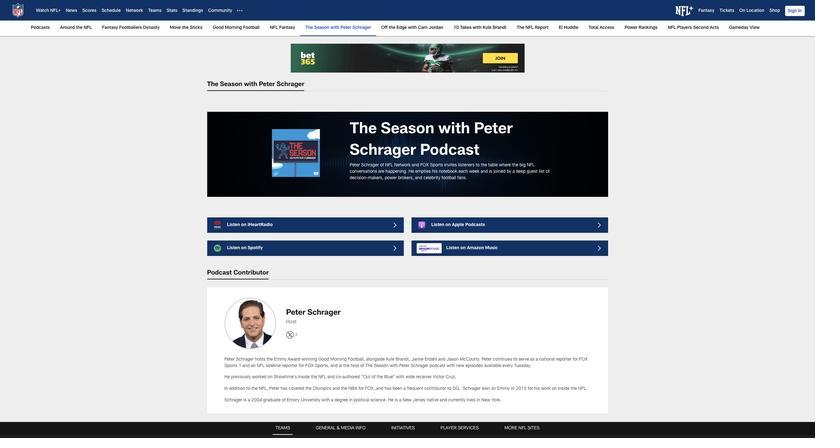 Task type: describe. For each thing, give the bounding box(es) containing it.
around the nfl link
[[57, 21, 94, 35]]

1 vertical spatial podcast
[[207, 270, 232, 277]]

the season with peter schrager for the season with peter schrager link
[[306, 26, 371, 30]]

the up sideline on the left of the page
[[267, 358, 273, 362]]

schrager inside the season with peter schrager podcast
[[350, 144, 417, 160]]

0 vertical spatial morning
[[225, 26, 242, 30]]

deep
[[516, 170, 526, 174]]

music
[[486, 246, 498, 251]]

national
[[540, 358, 555, 362]]

page main content main content
[[0, 80, 816, 415]]

schrager is a 2004 graduate of emory university with a degree in political science. he is a new jersey native and currently lives in new york.
[[225, 399, 502, 403]]

for right nba
[[359, 387, 364, 392]]

power rankings
[[625, 26, 658, 30]]

the inside around the nfl link
[[76, 26, 83, 30]]

am-listen on-light image
[[417, 243, 442, 254]]

nfl left "report"
[[526, 26, 534, 30]]

fantasy footballers dynasty
[[102, 26, 160, 30]]

the for the nfl report link
[[517, 26, 525, 30]]

degree
[[335, 399, 348, 403]]

the nfl report
[[517, 26, 549, 30]]

"out
[[361, 376, 371, 380]]

player services
[[441, 427, 479, 431]]

nfl left players
[[668, 26, 677, 30]]

x
[[295, 333, 298, 337]]

nfl+ image
[[676, 6, 694, 16]]

apple podcast icon image
[[417, 220, 427, 231]]

episodes
[[466, 364, 484, 369]]

addition
[[229, 387, 245, 392]]

apple
[[452, 223, 465, 228]]

sports inside peter schrager hosts the emmy award-winning good morning football, alongside kyle brandt, jamie erdahl and jason mccourty. peter continues to serve as a national reporter for fox sports 1 and an nfl sideline reporter for fox sports, and is the host of the season with peter schrager podcast with new episodes available every tuesday.
[[225, 364, 238, 369]]

0 horizontal spatial inside
[[298, 376, 310, 380]]

a left 2004
[[248, 399, 250, 403]]

0 horizontal spatial he
[[225, 376, 230, 380]]

each
[[459, 170, 468, 174]]

previously
[[231, 376, 251, 380]]

season inside peter schrager hosts the emmy award-winning good morning football, alongside kyle brandt, jamie erdahl and jason mccourty. peter continues to serve as a national reporter for fox sports 1 and an nfl sideline reporter for fox sports, and is the host of the season with peter schrager podcast with new episodes available every tuesday.
[[374, 364, 389, 369]]

on for apple
[[446, 223, 451, 228]]

worked
[[252, 376, 267, 380]]

news
[[66, 9, 77, 13]]

dynasty
[[143, 26, 160, 30]]

he inside peter schrager of nfl network and fox sports invites listeners to the table where the big nfl conversations are happening. he empties his notebook each week and is joined by a deep guest list of decision-makers, power brokers, and celebrity football fans.
[[409, 170, 414, 174]]

teams for teams "button"
[[276, 427, 290, 431]]

co-
[[336, 376, 343, 380]]

is inside peter schrager of nfl network and fox sports invites listeners to the table where the big nfl conversations are happening. he empties his notebook each week and is joined by a deep guest list of decision-makers, power brokers, and celebrity football fans.
[[489, 170, 493, 174]]

and right 1
[[243, 364, 250, 369]]

football
[[442, 176, 457, 181]]

podcasts inside page main content main content
[[466, 223, 485, 228]]

edge
[[397, 26, 407, 30]]

listen on spotify
[[227, 246, 263, 251]]

for down award-
[[299, 364, 304, 369]]

network inside peter schrager of nfl network and fox sports invites listeners to the table where the big nfl conversations are happening. he empties his notebook each week and is joined by a deep guest list of decision-makers, power brokers, and celebrity football fans.
[[395, 163, 411, 168]]

acts
[[710, 26, 720, 30]]

1 vertical spatial an
[[492, 387, 497, 392]]

peter inside peter schrager host
[[286, 310, 306, 317]]

nfl down scores link
[[84, 26, 92, 30]]

fans.
[[458, 176, 467, 181]]

good morning football link
[[210, 21, 262, 35]]

fantasy footballers dynasty link
[[100, 21, 162, 35]]

advertisement element
[[291, 44, 525, 73]]

kyle inside peter schrager hosts the emmy award-winning good morning football, alongside kyle brandt, jamie erdahl and jason mccourty. peter continues to serve as a national reporter for fox sports 1 and an nfl sideline reporter for fox sports, and is the host of the season with peter schrager podcast with new episodes available every tuesday.
[[386, 358, 395, 362]]

tuesday.
[[515, 364, 532, 369]]

on
[[740, 9, 746, 13]]

the season with peter schrager for page main content main content
[[207, 82, 305, 88]]

right image for listen on iheartradio
[[394, 223, 399, 228]]

nfl up happening.
[[385, 163, 393, 168]]

and right sports,
[[331, 364, 338, 369]]

player services button
[[438, 423, 482, 435]]

0 horizontal spatial in
[[349, 399, 353, 403]]

the down sports,
[[311, 376, 317, 380]]

2013
[[516, 387, 527, 392]]

season inside the season with peter schrager podcast
[[381, 123, 435, 138]]

of up are
[[380, 163, 384, 168]]

twitter image
[[286, 332, 294, 339]]

frequent
[[407, 387, 424, 392]]

listen for listen on spotify
[[227, 246, 240, 251]]

a down been
[[399, 399, 402, 403]]

peter inside the season with peter schrager podcast
[[474, 123, 513, 138]]

erdahl
[[425, 358, 437, 362]]

right image for listen on spotify
[[394, 246, 399, 251]]

his inside peter schrager of nfl network and fox sports invites listeners to the table where the big nfl conversations are happening. he empties his notebook each week and is joined by a deep guest list of decision-makers, power brokers, and celebrity football fans.
[[432, 170, 438, 174]]

nfl.
[[579, 387, 588, 392]]

right image
[[598, 223, 603, 228]]

gameday
[[730, 26, 749, 30]]

nfl inside button
[[519, 427, 527, 431]]

and down empties
[[415, 176, 423, 181]]

and right the fox,
[[376, 387, 384, 392]]

jason
[[447, 358, 459, 362]]

fantasy for fantasy
[[699, 9, 715, 13]]

1 vertical spatial inside
[[558, 387, 570, 392]]

more nfl sites button
[[502, 423, 543, 435]]

access
[[600, 26, 615, 30]]

amazon
[[467, 246, 484, 251]]

tab list containing teams
[[0, 423, 816, 439]]

el huddle
[[559, 26, 579, 30]]

schedule
[[102, 9, 121, 13]]

total access link
[[587, 21, 617, 35]]

currently
[[449, 399, 466, 403]]

spotify
[[248, 246, 263, 251]]

1 vertical spatial fox
[[580, 358, 588, 362]]

brokers,
[[398, 176, 414, 181]]

iheartradio
[[248, 223, 273, 228]]

listeners
[[459, 163, 475, 168]]

hosts
[[255, 358, 266, 362]]

el
[[559, 26, 563, 30]]

and up podcast
[[439, 358, 446, 362]]

guest
[[527, 170, 538, 174]]

the left nfl.
[[571, 387, 578, 392]]

1 horizontal spatial in
[[477, 399, 481, 403]]

contributor
[[425, 387, 447, 392]]

football,
[[348, 358, 365, 362]]

1 new from the left
[[403, 399, 412, 403]]

watch nfl+ link
[[36, 9, 61, 13]]

an inside peter schrager hosts the emmy award-winning good morning football, alongside kyle brandt, jamie erdahl and jason mccourty. peter continues to serve as a national reporter for fox sports 1 and an nfl sideline reporter for fox sports, and is the host of the season with peter schrager podcast with new episodes available every tuesday.
[[251, 364, 256, 369]]

sign in button
[[786, 6, 806, 16]]

10 takes with kyle brandt link
[[451, 21, 510, 35]]

with inside the season with peter schrager podcast
[[439, 123, 471, 138]]

nfl right "football"
[[270, 26, 278, 30]]

1 horizontal spatial kyle
[[483, 26, 492, 30]]

general & media info button
[[314, 423, 369, 435]]

blue"
[[384, 376, 395, 380]]

initiatives
[[392, 427, 415, 431]]

takes
[[460, 26, 472, 30]]

players
[[678, 26, 693, 30]]

empties
[[416, 170, 431, 174]]

tickets
[[720, 9, 735, 13]]

on location link
[[740, 9, 765, 13]]

jersey
[[413, 399, 426, 403]]

in inside "sign in" button
[[799, 9, 803, 14]]

on right work
[[552, 387, 557, 392]]

teams for teams link
[[148, 9, 162, 13]]

tickets link
[[720, 9, 735, 13]]

are
[[379, 170, 385, 174]]

x link
[[286, 332, 298, 339]]

second
[[694, 26, 709, 30]]

watch
[[36, 9, 49, 13]]

around the nfl
[[60, 26, 92, 30]]

peter inside peter schrager of nfl network and fox sports invites listeners to the table where the big nfl conversations are happening. he empties his notebook each week and is joined by a deep guest list of decision-makers, power brokers, and celebrity football fans.
[[350, 163, 360, 168]]

report
[[535, 26, 549, 30]]

the for the season with peter schrager link
[[306, 26, 313, 30]]

available
[[485, 364, 502, 369]]

0 vertical spatial podcasts
[[31, 26, 50, 30]]

2004
[[251, 399, 262, 403]]

and left co-
[[328, 376, 335, 380]]

cam
[[418, 26, 428, 30]]

fox inside peter schrager of nfl network and fox sports invites listeners to the table where the big nfl conversations are happening. he empties his notebook each week and is joined by a deep guest list of decision-makers, power brokers, and celebrity football fans.
[[421, 163, 429, 168]]

schedule link
[[102, 9, 121, 13]]

nfl fantasy link
[[267, 21, 298, 35]]

and down co-
[[333, 387, 340, 392]]

the left nba
[[341, 387, 348, 392]]

on location
[[740, 9, 765, 13]]

lives
[[467, 399, 476, 403]]

and right native on the right bottom of the page
[[440, 399, 447, 403]]

community
[[208, 9, 232, 13]]

standings link
[[183, 9, 203, 13]]

0 horizontal spatial network
[[126, 9, 143, 13]]

off
[[382, 26, 388, 30]]

invites
[[445, 163, 457, 168]]

teams button
[[273, 423, 293, 435]]

to inside peter schrager hosts the emmy award-winning good morning football, alongside kyle brandt, jamie erdahl and jason mccourty. peter continues to serve as a national reporter for fox sports 1 and an nfl sideline reporter for fox sports, and is the host of the season with peter schrager podcast with new episodes available every tuesday.
[[514, 358, 518, 362]]



Task type: locate. For each thing, give the bounding box(es) containing it.
makers,
[[368, 176, 384, 181]]

1 vertical spatial kyle
[[386, 358, 395, 362]]

2 horizontal spatial in
[[511, 387, 515, 392]]

the inside peter schrager hosts the emmy award-winning good morning football, alongside kyle brandt, jamie erdahl and jason mccourty. peter continues to serve as a national reporter for fox sports 1 and an nfl sideline reporter for fox sports, and is the host of the season with peter schrager podcast with new episodes available every tuesday.
[[366, 364, 373, 369]]

0 horizontal spatial emmy
[[274, 358, 287, 362]]

is down table at the right of page
[[489, 170, 493, 174]]

general
[[316, 427, 336, 431]]

0 horizontal spatial his
[[432, 170, 438, 174]]

nfl left sites
[[519, 427, 527, 431]]

headshot picture of peter schrager image
[[225, 299, 275, 349]]

inside
[[298, 376, 310, 380], [558, 387, 570, 392]]

0 horizontal spatial reporter
[[282, 364, 298, 369]]

morning left "football"
[[225, 26, 242, 30]]

listen for listen on apple podcasts
[[432, 223, 445, 228]]

happening.
[[386, 170, 408, 174]]

0 horizontal spatial in
[[225, 387, 228, 392]]

he up the brokers,
[[409, 170, 414, 174]]

0 vertical spatial fox
[[421, 163, 429, 168]]

is inside peter schrager hosts the emmy award-winning good morning football, alongside kyle brandt, jamie erdahl and jason mccourty. peter continues to serve as a national reporter for fox sports 1 and an nfl sideline reporter for fox sports, and is the host of the season with peter schrager podcast with new episodes available every tuesday.
[[339, 364, 342, 369]]

footer containing teams
[[0, 423, 816, 439]]

teams inside "button"
[[276, 427, 290, 431]]

emmy up the york.
[[498, 387, 510, 392]]

continues
[[493, 358, 513, 362]]

1 horizontal spatial teams
[[276, 427, 290, 431]]

0 horizontal spatial morning
[[225, 26, 242, 30]]

0 horizontal spatial new
[[403, 399, 412, 403]]

good down community link at the top
[[213, 26, 224, 30]]

fox up empties
[[421, 163, 429, 168]]

to right the addition
[[247, 387, 250, 392]]

move the sticks link
[[167, 21, 205, 35]]

scores
[[82, 9, 97, 13]]

listen right spotify logo
[[227, 246, 240, 251]]

sports inside peter schrager of nfl network and fox sports invites listeners to the table where the big nfl conversations are happening. he empties his notebook each week and is joined by a deep guest list of decision-makers, power brokers, and celebrity football fans.
[[430, 163, 443, 168]]

good up sports,
[[319, 358, 329, 362]]

el huddle link
[[557, 21, 581, 35]]

kyle left brandt
[[483, 26, 492, 30]]

2 horizontal spatial he
[[409, 170, 414, 174]]

in left the addition
[[225, 387, 228, 392]]

0 vertical spatial an
[[251, 364, 256, 369]]

1 horizontal spatial he
[[388, 399, 394, 403]]

1 vertical spatial morning
[[331, 358, 347, 362]]

fantasy
[[699, 9, 715, 13], [102, 26, 118, 30], [279, 26, 295, 30]]

schrager
[[353, 26, 371, 30], [277, 82, 305, 88], [350, 144, 417, 160], [361, 163, 379, 168], [308, 310, 341, 317], [236, 358, 254, 362], [411, 364, 429, 369], [225, 399, 242, 403]]

podcasts right apple
[[466, 223, 485, 228]]

a inside peter schrager hosts the emmy award-winning good morning football, alongside kyle brandt, jamie erdahl and jason mccourty. peter continues to serve as a national reporter for fox sports 1 and an nfl sideline reporter for fox sports, and is the host of the season with peter schrager podcast with new episodes available every tuesday.
[[536, 358, 539, 362]]

1 horizontal spatial inside
[[558, 387, 570, 392]]

podcast inside the season with peter schrager podcast
[[420, 144, 480, 160]]

jamie
[[412, 358, 424, 362]]

of left the emory
[[282, 399, 286, 403]]

fox down the winning
[[305, 364, 314, 369]]

footer
[[0, 423, 816, 439]]

to left serve
[[514, 358, 518, 362]]

listen right apple podcast icon
[[432, 223, 445, 228]]

season
[[314, 26, 330, 30], [220, 82, 243, 88], [381, 123, 435, 138], [374, 364, 389, 369]]

2 horizontal spatial fox
[[580, 358, 588, 362]]

the left "host"
[[344, 364, 350, 369]]

navigation
[[0, 435, 816, 439]]

network up happening.
[[395, 163, 411, 168]]

0 horizontal spatial the season with peter schrager
[[207, 82, 305, 88]]

work
[[542, 387, 551, 392]]

on for iheartradio
[[241, 223, 247, 228]]

footballers
[[119, 26, 142, 30]]

reporter right national
[[557, 358, 572, 362]]

nfl+
[[50, 9, 61, 13]]

in right sign at right
[[799, 9, 803, 14]]

new down in addition to the nfl, peter has covered the olympics and the nba for fox, and has been a frequent contributor to gq.  schrager won an emmy in 2013 for his work on inside the nfl.
[[403, 399, 412, 403]]

1 horizontal spatial his
[[535, 387, 540, 392]]

1 horizontal spatial an
[[492, 387, 497, 392]]

for
[[573, 358, 579, 362], [299, 364, 304, 369], [359, 387, 364, 392], [528, 387, 534, 392]]

0 horizontal spatial an
[[251, 364, 256, 369]]

covered
[[289, 387, 304, 392]]

listen
[[227, 223, 240, 228], [432, 223, 445, 228], [227, 246, 240, 251], [447, 246, 460, 251]]

sports
[[430, 163, 443, 168], [225, 364, 238, 369]]

for right national
[[573, 358, 579, 362]]

sign
[[788, 9, 798, 14]]

network up fantasy footballers dynasty
[[126, 9, 143, 13]]

the for page main content main content
[[207, 82, 219, 88]]

on for spotify
[[241, 246, 247, 251]]

peter schrager host
[[286, 310, 341, 325]]

1 has from the left
[[281, 387, 288, 392]]

nfl down sports,
[[319, 376, 326, 380]]

has down the showtime's
[[281, 387, 288, 392]]

1 horizontal spatial network
[[395, 163, 411, 168]]

good inside peter schrager hosts the emmy award-winning good morning football, alongside kyle brandt, jamie erdahl and jason mccourty. peter continues to serve as a national reporter for fox sports 1 and an nfl sideline reporter for fox sports, and is the host of the season with peter schrager podcast with new episodes available every tuesday.
[[319, 358, 329, 362]]

on left apple
[[446, 223, 451, 228]]

off the edge with cam jordan
[[382, 26, 444, 30]]

kyle
[[483, 26, 492, 30], [386, 358, 395, 362]]

of inside peter schrager hosts the emmy award-winning good morning football, alongside kyle brandt, jamie erdahl and jason mccourty. peter continues to serve as a national reporter for fox sports 1 and an nfl sideline reporter for fox sports, and is the host of the season with peter schrager podcast with new episodes available every tuesday.
[[361, 364, 365, 369]]

2 horizontal spatial fantasy
[[699, 9, 715, 13]]

1 horizontal spatial has
[[385, 387, 392, 392]]

of right "out
[[372, 376, 376, 380]]

and
[[412, 163, 419, 168], [481, 170, 488, 174], [415, 176, 423, 181], [439, 358, 446, 362], [243, 364, 250, 369], [331, 364, 338, 369], [328, 376, 335, 380], [333, 387, 340, 392], [376, 387, 384, 392], [440, 399, 447, 403]]

2 new from the left
[[482, 399, 491, 403]]

1 vertical spatial good
[[319, 358, 329, 362]]

in inside page main content main content
[[225, 387, 228, 392]]

sites
[[528, 427, 540, 431]]

teams down the emory
[[276, 427, 290, 431]]

listen on apple podcasts
[[432, 223, 485, 228]]

political
[[354, 399, 370, 403]]

right image
[[394, 223, 399, 228], [394, 246, 399, 251], [598, 246, 603, 251]]

wide
[[406, 376, 415, 380]]

0 vertical spatial his
[[432, 170, 438, 174]]

the inside off the edge with cam jordan link
[[389, 26, 396, 30]]

as
[[531, 358, 535, 362]]

the right off
[[389, 26, 396, 30]]

inside right work
[[558, 387, 570, 392]]

football
[[243, 26, 260, 30]]

an down hosts
[[251, 364, 256, 369]]

gq.  schrager
[[453, 387, 481, 392]]

gameday view link
[[727, 21, 763, 35]]

for right 2013
[[528, 387, 534, 392]]

sports up notebook
[[430, 163, 443, 168]]

peter schrager of nfl network and fox sports invites listeners to the table where the big nfl conversations are happening. he empties his notebook each week and is joined by a deep guest list of decision-makers, power brokers, and celebrity football fans.
[[350, 163, 550, 181]]

tab list
[[0, 423, 816, 439]]

1 vertical spatial teams
[[276, 427, 290, 431]]

1 horizontal spatial the season with peter schrager
[[306, 26, 371, 30]]

new left the york.
[[482, 399, 491, 403]]

a left degree
[[331, 399, 334, 403]]

contributor
[[234, 270, 269, 277]]

0 vertical spatial sports
[[430, 163, 443, 168]]

0 horizontal spatial fox
[[305, 364, 314, 369]]

a inside peter schrager of nfl network and fox sports invites listeners to the table where the big nfl conversations are happening. he empties his notebook each week and is joined by a deep guest list of decision-makers, power brokers, and celebrity football fans.
[[513, 170, 515, 174]]

right image for listen on amazon music
[[598, 246, 603, 251]]

of right the list
[[546, 170, 550, 174]]

reporter
[[557, 358, 572, 362], [282, 364, 298, 369]]

1 vertical spatial sports
[[225, 364, 238, 369]]

good inside banner
[[213, 26, 224, 30]]

1 vertical spatial network
[[395, 163, 411, 168]]

1 horizontal spatial podcasts
[[466, 223, 485, 228]]

and up empties
[[412, 163, 419, 168]]

0 vertical spatial podcast
[[420, 144, 480, 160]]

banner containing watch nfl+
[[0, 0, 816, 36]]

0 vertical spatial teams
[[148, 9, 162, 13]]

inside up covered
[[298, 376, 310, 380]]

native
[[427, 399, 439, 403]]

0 horizontal spatial teams
[[148, 9, 162, 13]]

listen left amazon
[[447, 246, 460, 251]]

sideline
[[266, 364, 281, 369]]

the left big
[[513, 163, 519, 168]]

0 horizontal spatial podcast
[[207, 270, 232, 277]]

in
[[799, 9, 803, 14], [225, 387, 228, 392]]

0 vertical spatial he
[[409, 170, 414, 174]]

10
[[454, 26, 459, 30]]

good morning football
[[213, 26, 260, 30]]

the left table at the right of page
[[481, 163, 488, 168]]

alongside
[[366, 358, 385, 362]]

watch nfl+
[[36, 9, 61, 13]]

1 vertical spatial his
[[535, 387, 540, 392]]

stats
[[167, 9, 177, 13]]

1 horizontal spatial emmy
[[498, 387, 510, 392]]

is left 2004
[[244, 399, 247, 403]]

to up week
[[476, 163, 480, 168]]

host
[[286, 320, 297, 325]]

nfl shield image
[[10, 3, 26, 18]]

0 vertical spatial reporter
[[557, 358, 572, 362]]

theseason logo final3000x3000 image
[[260, 129, 332, 177]]

on left amazon
[[461, 246, 466, 251]]

total
[[589, 26, 599, 30]]

on for amazon
[[461, 246, 466, 251]]

0 vertical spatial emmy
[[274, 358, 287, 362]]

more
[[505, 427, 518, 431]]

week
[[470, 170, 480, 174]]

teams left "stats"
[[148, 9, 162, 13]]

1 vertical spatial in
[[225, 387, 228, 392]]

podcast contributor
[[207, 270, 269, 277]]

nfl inside peter schrager hosts the emmy award-winning good morning football, alongside kyle brandt, jamie erdahl and jason mccourty. peter continues to serve as a national reporter for fox sports 1 and an nfl sideline reporter for fox sports, and is the host of the season with peter schrager podcast with new episodes available every tuesday.
[[257, 364, 265, 369]]

listen for listen on amazon music
[[447, 246, 460, 251]]

york.
[[492, 399, 502, 403]]

a right as
[[536, 358, 539, 362]]

in left 2013
[[511, 387, 515, 392]]

services
[[458, 427, 479, 431]]

banner
[[0, 0, 816, 36]]

1 vertical spatial the season with peter schrager
[[207, 82, 305, 88]]

authored
[[343, 376, 360, 380]]

1 horizontal spatial podcast
[[420, 144, 480, 160]]

brandt
[[493, 26, 507, 30]]

1 horizontal spatial sports
[[430, 163, 443, 168]]

the nfl report link
[[515, 21, 552, 35]]

podcast down spotify logo
[[207, 270, 232, 277]]

nfl down hosts
[[257, 364, 265, 369]]

the up university
[[306, 387, 312, 392]]

general & media info
[[316, 427, 366, 431]]

is up he previously worked on showtime's inside the nfl and co-authored "out of the blue" with wide receiver victor cruz.
[[339, 364, 342, 369]]

he left 'previously'
[[225, 376, 230, 380]]

is down been
[[395, 399, 398, 403]]

emmy up sideline on the left of the page
[[274, 358, 287, 362]]

on right worked
[[268, 376, 273, 380]]

the inside the season with peter schrager podcast
[[350, 123, 377, 138]]

university
[[301, 399, 321, 403]]

2 has from the left
[[385, 387, 392, 392]]

emmy inside peter schrager hosts the emmy award-winning good morning football, alongside kyle brandt, jamie erdahl and jason mccourty. peter continues to serve as a national reporter for fox sports 1 and an nfl sideline reporter for fox sports, and is the host of the season with peter schrager podcast with new episodes available every tuesday.
[[274, 358, 287, 362]]

spotify logo image
[[212, 243, 223, 254]]

view
[[750, 26, 760, 30]]

nfl up guest
[[527, 163, 535, 168]]

gameday view
[[730, 26, 760, 30]]

dots image
[[237, 8, 243, 13]]

victor
[[433, 376, 445, 380]]

0 horizontal spatial good
[[213, 26, 224, 30]]

listen for listen on iheartradio
[[227, 223, 240, 228]]

the inside move the sticks link
[[182, 26, 189, 30]]

sports left 1
[[225, 364, 238, 369]]

teams
[[148, 9, 162, 13], [276, 427, 290, 431]]

podcast up the invites
[[420, 144, 480, 160]]

in addition to the nfl, peter has covered the olympics and the nba for fox, and has been a frequent contributor to gq.  schrager won an emmy in 2013 for his work on inside the nfl.
[[225, 387, 589, 392]]

kyle left brandt,
[[386, 358, 395, 362]]

podcasts down watch
[[31, 26, 50, 30]]

iheartradio icon image
[[212, 220, 223, 231]]

schrager inside peter schrager of nfl network and fox sports invites listeners to the table where the big nfl conversations are happening. he empties his notebook each week and is joined by a deep guest list of decision-makers, power brokers, and celebrity football fans.
[[361, 163, 379, 168]]

network link
[[126, 9, 143, 13]]

1 vertical spatial reporter
[[282, 364, 298, 369]]

schrager inside peter schrager host
[[308, 310, 341, 317]]

1 horizontal spatial fox
[[421, 163, 429, 168]]

1 horizontal spatial in
[[799, 9, 803, 14]]

power
[[625, 26, 638, 30]]

1 horizontal spatial good
[[319, 358, 329, 362]]

0 vertical spatial the season with peter schrager
[[306, 26, 371, 30]]

to
[[476, 163, 480, 168], [514, 358, 518, 362], [247, 387, 250, 392], [448, 387, 452, 392]]

been
[[393, 387, 403, 392]]

0 horizontal spatial podcasts
[[31, 26, 50, 30]]

0 vertical spatial good
[[213, 26, 224, 30]]

his left work
[[535, 387, 540, 392]]

fantasy for fantasy footballers dynasty
[[102, 26, 118, 30]]

community link
[[208, 9, 232, 13]]

sign in
[[788, 9, 803, 14]]

listen right iheartradio icon
[[227, 223, 240, 228]]

fox up nfl.
[[580, 358, 588, 362]]

to down "cruz."
[[448, 387, 452, 392]]

podcasts link
[[31, 21, 52, 35]]

in right the lives
[[477, 399, 481, 403]]

0 vertical spatial network
[[126, 9, 143, 13]]

1 horizontal spatial morning
[[331, 358, 347, 362]]

1 horizontal spatial fantasy
[[279, 26, 295, 30]]

new
[[457, 364, 465, 369]]

0 vertical spatial in
[[799, 9, 803, 14]]

0 horizontal spatial has
[[281, 387, 288, 392]]

morning
[[225, 26, 242, 30], [331, 358, 347, 362]]

move the sticks
[[170, 26, 203, 30]]

0 vertical spatial inside
[[298, 376, 310, 380]]

podcast
[[430, 364, 446, 369]]

network
[[126, 9, 143, 13], [395, 163, 411, 168]]

he right the "science."
[[388, 399, 394, 403]]

2 vertical spatial he
[[388, 399, 394, 403]]

media
[[341, 427, 355, 431]]

the right around
[[76, 26, 83, 30]]

reporter down award-
[[282, 364, 298, 369]]

the left blue"
[[377, 376, 383, 380]]

the left the nfl,
[[252, 387, 258, 392]]

a right been
[[404, 387, 406, 392]]

morning up co-
[[331, 358, 347, 362]]

in right degree
[[349, 399, 353, 403]]

0 horizontal spatial kyle
[[386, 358, 395, 362]]

the season with peter schrager inside the season with peter schrager link
[[306, 26, 371, 30]]

the season with peter schrager inside page main content main content
[[207, 82, 305, 88]]

a right "by"
[[513, 170, 515, 174]]

receiver
[[416, 376, 432, 380]]

1 horizontal spatial new
[[482, 399, 491, 403]]

fox,
[[365, 387, 375, 392]]

on left iheartradio
[[241, 223, 247, 228]]

on left "spotify"
[[241, 246, 247, 251]]

1 horizontal spatial reporter
[[557, 358, 572, 362]]

award-
[[288, 358, 302, 362]]

has left been
[[385, 387, 392, 392]]

olympics
[[313, 387, 332, 392]]

list
[[539, 170, 545, 174]]

0 horizontal spatial sports
[[225, 364, 238, 369]]

1
[[239, 364, 241, 369]]

2 vertical spatial fox
[[305, 364, 314, 369]]

of right "host"
[[361, 364, 365, 369]]

1 vertical spatial emmy
[[498, 387, 510, 392]]

0 vertical spatial kyle
[[483, 26, 492, 30]]

0 horizontal spatial fantasy
[[102, 26, 118, 30]]

morning inside peter schrager hosts the emmy award-winning good morning football, alongside kyle brandt, jamie erdahl and jason mccourty. peter continues to serve as a national reporter for fox sports 1 and an nfl sideline reporter for fox sports, and is the host of the season with peter schrager podcast with new episodes available every tuesday.
[[331, 358, 347, 362]]

to inside peter schrager of nfl network and fox sports invites listeners to the table where the big nfl conversations are happening. he empties his notebook each week and is joined by a deep guest list of decision-makers, power brokers, and celebrity football fans.
[[476, 163, 480, 168]]

player
[[441, 427, 457, 431]]

an right won
[[492, 387, 497, 392]]

1 vertical spatial podcasts
[[466, 223, 485, 228]]

and right week
[[481, 170, 488, 174]]

1 vertical spatial he
[[225, 376, 230, 380]]



Task type: vqa. For each thing, say whether or not it's contained in the screenshot.
ph&s home
no



